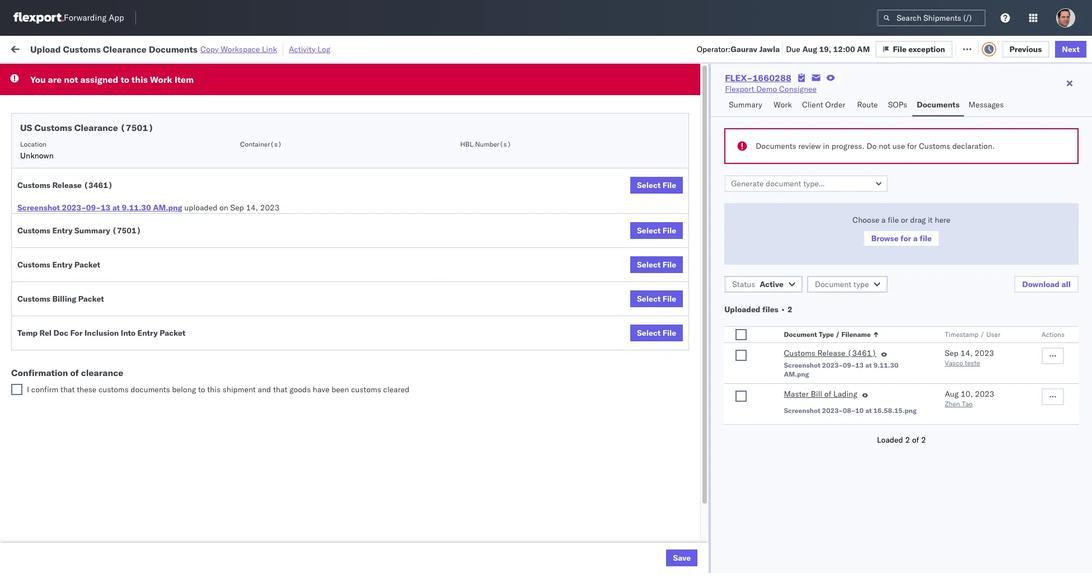 Task type: vqa. For each thing, say whether or not it's contained in the screenshot.
as
no



Task type: locate. For each thing, give the bounding box(es) containing it.
0 vertical spatial abcdefg78456546
[[818, 260, 894, 270]]

type
[[819, 330, 834, 339]]

upload inside button
[[26, 235, 51, 245]]

app
[[109, 13, 124, 23]]

jawla
[[760, 44, 780, 54], [996, 112, 1015, 122], [996, 137, 1015, 147]]

1 vertical spatial account
[[581, 556, 611, 566]]

1846748
[[686, 112, 720, 122], [686, 137, 720, 147], [686, 162, 720, 172], [686, 186, 720, 196], [686, 211, 720, 221], [686, 236, 720, 246]]

numbers for container numbers
[[740, 96, 768, 104]]

select file button for customs entry packet
[[631, 257, 683, 273]]

rotterdam, for confirm pickup from rotterdam, netherlands
[[101, 525, 141, 535]]

angeles, down "upload customs clearance documents" button
[[120, 260, 151, 270]]

resize handle column header for consignee "button"
[[625, 87, 638, 574]]

resize handle column header for flex id button
[[721, 87, 735, 574]]

1 horizontal spatial status
[[733, 279, 756, 290]]

1 vertical spatial of
[[825, 389, 832, 399]]

778
[[206, 43, 221, 53]]

1 flex-1889466 from the top
[[662, 260, 720, 270]]

lhuu7894563, uetu5238478
[[740, 260, 855, 270], [740, 285, 855, 295], [740, 309, 855, 319], [740, 334, 855, 344]]

screenshot 2023-09-13 at 9.11.30 am.png
[[784, 361, 899, 379]]

confirm inside button
[[26, 334, 54, 344]]

documents inside "button"
[[917, 100, 960, 110]]

hlxu8034992 down documents review in progress. do not use for customs declaration.
[[859, 161, 914, 171]]

pst, left dec
[[226, 309, 243, 320]]

1889466
[[686, 260, 720, 270], [686, 285, 720, 295], [686, 309, 720, 320], [686, 334, 720, 344]]

0 vertical spatial account
[[581, 531, 611, 541]]

0 vertical spatial 2130384
[[686, 482, 720, 492]]

los for schedule pickup from los angeles, ca 'button' corresponding to lhuu7894563, uetu5238478
[[106, 260, 118, 270]]

work
[[32, 41, 61, 56]]

6 hlxu8034992 from the top
[[859, 235, 914, 245]]

Search Shipments (/) text field
[[878, 10, 986, 26]]

11:00 left feb
[[193, 531, 215, 541]]

work right import
[[122, 43, 142, 53]]

work inside 'button'
[[774, 100, 792, 110]]

lhuu7894563, down active
[[740, 309, 798, 319]]

6 flex-1846748 from the top
[[662, 236, 720, 246]]

3 4, from the top
[[267, 162, 274, 172]]

not right are
[[64, 74, 78, 85]]

2 hlxu8034992 from the top
[[859, 137, 914, 147]]

9.11.30 up 16.58.15.png
[[874, 361, 899, 370]]

2130384 up save
[[686, 507, 720, 517]]

jawla up "savant"
[[996, 137, 1015, 147]]

4 hlxu6269489, from the top
[[800, 186, 857, 196]]

1 vertical spatial (7501)
[[112, 226, 141, 236]]

assigned
[[80, 74, 118, 85]]

16.58.15.png
[[874, 407, 917, 415]]

2 vertical spatial confirm
[[26, 525, 54, 535]]

maeu9408431 down screenshot 2023-09-13 at 9.11.30 am.png
[[818, 383, 875, 393]]

customs release (3461) down document type / filename
[[784, 348, 877, 358]]

master bill of lading
[[784, 389, 858, 399]]

am.png for screenshot 2023-09-13 at 9.11.30 am.png
[[784, 370, 810, 379]]

los inside "button"
[[101, 309, 114, 319]]

schedule delivery appointment up us customs clearance (7501) at the left top of the page
[[26, 112, 138, 122]]

at for screenshot 2023-09-13 at 9.11.30 am.png
[[866, 361, 872, 370]]

10 schedule from the top
[[26, 402, 59, 412]]

: left ready
[[81, 69, 83, 78]]

release
[[52, 180, 82, 190], [818, 348, 846, 358]]

route button
[[853, 95, 884, 116]]

0 horizontal spatial work
[[122, 43, 142, 53]]

schedule delivery appointment for 2nd "schedule delivery appointment" link from the bottom of the page
[[26, 284, 138, 294]]

1 vertical spatial 13
[[856, 361, 864, 370]]

6 ocean fcl from the top
[[367, 383, 406, 393]]

confirm for confirm pickup from los angeles, ca
[[26, 309, 54, 319]]

0 vertical spatial 13
[[101, 203, 110, 213]]

delivery
[[61, 112, 90, 122], [61, 186, 90, 196], [61, 284, 90, 294], [56, 334, 85, 344], [61, 383, 90, 393]]

review
[[799, 141, 821, 151]]

0 horizontal spatial (3461)
[[84, 180, 113, 190]]

flex-2130384 button
[[644, 479, 722, 495], [644, 479, 722, 495], [644, 504, 722, 519], [644, 504, 722, 519]]

5 ceau7522281, from the top
[[740, 211, 798, 221]]

1 lhuu7894563, from the top
[[740, 260, 798, 270]]

for down or
[[901, 234, 912, 244]]

summary
[[729, 100, 763, 110], [75, 226, 110, 236]]

9.11.30 for screenshot 2023-09-13 at 9.11.30 am.png uploaded on sep 14, 2023
[[122, 203, 151, 213]]

1 vertical spatial a
[[914, 234, 918, 244]]

select file button for customs entry summary (7501)
[[631, 222, 683, 239]]

4 select file button from the top
[[631, 291, 683, 307]]

13 down filename
[[856, 361, 864, 370]]

lhuu7894563, up 'files'
[[740, 285, 798, 295]]

confirm for confirm delivery
[[26, 334, 54, 344]]

2 1846748 from the top
[[686, 137, 720, 147]]

test
[[495, 112, 509, 122], [573, 112, 588, 122], [495, 137, 509, 147], [495, 162, 509, 172], [573, 162, 588, 172], [495, 211, 509, 221], [573, 211, 588, 221], [495, 236, 509, 246], [573, 236, 588, 246], [495, 309, 509, 320], [573, 309, 588, 320], [1029, 383, 1044, 393], [564, 531, 579, 541], [564, 556, 579, 566]]

1 vertical spatial 11:00
[[193, 531, 215, 541]]

2130387
[[686, 383, 720, 393], [686, 408, 720, 418], [686, 457, 720, 467], [686, 531, 720, 541], [686, 556, 720, 566]]

0 vertical spatial this
[[132, 74, 148, 85]]

client inside button
[[445, 91, 464, 100]]

5 hlxu8034992 from the top
[[859, 211, 914, 221]]

at right the 10
[[866, 407, 872, 415]]

integration test account - karl lagerfeld
[[524, 531, 669, 541], [524, 556, 669, 566]]

hlxu8034992 down sops button
[[859, 137, 914, 147]]

entry right into
[[138, 328, 158, 338]]

us
[[20, 122, 32, 133]]

3 hlxu6269489, from the top
[[800, 161, 857, 171]]

9.11.30 inside screenshot 2023-09-13 at 9.11.30 am.png
[[874, 361, 899, 370]]

abcdefg78456546
[[818, 260, 894, 270], [818, 285, 894, 295], [818, 334, 894, 344]]

packet down "upload customs clearance documents" button
[[75, 260, 100, 270]]

ca
[[153, 136, 164, 146], [153, 161, 164, 171], [153, 210, 164, 220], [153, 260, 164, 270], [148, 309, 159, 319], [153, 358, 164, 368]]

1 horizontal spatial that
[[273, 385, 288, 395]]

0 vertical spatial lagerfeld
[[636, 531, 669, 541]]

2023 inside aug 10, 2023 zhen tao
[[975, 389, 995, 399]]

entry up customs entry packet
[[52, 226, 73, 236]]

1 horizontal spatial aug
[[945, 389, 959, 399]]

1 horizontal spatial client
[[803, 100, 824, 110]]

0 vertical spatial 23,
[[262, 309, 274, 320]]

4 ocean fcl from the top
[[367, 236, 406, 246]]

1 vertical spatial flex-2130384
[[662, 507, 720, 517]]

2 karl from the top
[[620, 556, 634, 566]]

documents down the screenshot 2023-09-13 at 9.11.30 am.png uploaded on sep 14, 2023
[[125, 235, 165, 245]]

1 1889466 from the top
[[686, 260, 720, 270]]

1 account from the top
[[581, 531, 611, 541]]

0 horizontal spatial summary
[[75, 226, 110, 236]]

entry for packet
[[52, 260, 73, 270]]

2023 up the 8,
[[260, 203, 280, 213]]

2 for ∙
[[788, 305, 793, 315]]

angeles, up into
[[116, 309, 146, 319]]

2022 for second schedule pickup from los angeles, ca 'button' from the top of the page
[[276, 162, 296, 172]]

09- inside screenshot 2023-09-13 at 9.11.30 am.png
[[843, 361, 856, 370]]

4, down deadline button
[[267, 137, 274, 147]]

1 lhuu7894563, uetu5238478 from the top
[[740, 260, 855, 270]]

4 resize handle column header from the left
[[426, 87, 440, 574]]

document for document type / filename
[[784, 330, 818, 339]]

5 flex-2130387 from the top
[[662, 556, 720, 566]]

: for snoozed
[[260, 69, 262, 78]]

0 horizontal spatial a
[[882, 215, 886, 225]]

snoozed : no
[[234, 69, 274, 78]]

schedule pickup from los angeles, ca button for ceau7522281, hlxu6269489, hlxu8034992
[[26, 136, 164, 148]]

2 vertical spatial for
[[901, 234, 912, 244]]

0 horizontal spatial 13
[[101, 203, 110, 213]]

14, inside sep 14, 2023 vasco teste
[[961, 348, 973, 358]]

for right use
[[908, 141, 917, 151]]

feb
[[250, 531, 264, 541]]

1 test123456 from the top
[[818, 112, 866, 122]]

pm down deadline
[[217, 112, 229, 122]]

0 vertical spatial gvcu5265864
[[740, 383, 795, 393]]

1 vertical spatial maeu9408431
[[818, 408, 875, 418]]

do
[[867, 141, 877, 151]]

1 horizontal spatial summary
[[729, 100, 763, 110]]

2023- down master bill of lading link
[[822, 407, 843, 415]]

1 vertical spatial screenshot
[[784, 361, 821, 370]]

09-
[[86, 203, 101, 213], [843, 361, 856, 370]]

status for status : ready for work, blocked, in progress
[[61, 69, 81, 78]]

1 horizontal spatial (3461)
[[848, 348, 877, 358]]

documents inside button
[[125, 235, 165, 245]]

progress.
[[832, 141, 865, 151]]

confirm inside confirm pickup from rotterdam, netherlands
[[26, 525, 54, 535]]

1 horizontal spatial :
[[260, 69, 262, 78]]

1 vertical spatial document
[[784, 330, 818, 339]]

3 1846748 from the top
[[686, 162, 720, 172]]

resize handle column header
[[173, 87, 186, 574], [306, 87, 320, 574], [348, 87, 362, 574], [426, 87, 440, 574], [505, 87, 518, 574], [625, 87, 638, 574], [721, 87, 735, 574], [799, 87, 813, 574], [950, 87, 963, 574], [1028, 87, 1041, 574], [1064, 87, 1078, 574]]

: for status
[[81, 69, 83, 78]]

teste
[[965, 359, 981, 367]]

demo
[[757, 84, 778, 94]]

inclusion
[[85, 328, 119, 338]]

0 horizontal spatial customs release (3461)
[[17, 180, 113, 190]]

2023- for screenshot 2023-09-13 at 9.11.30 am.png
[[822, 361, 843, 370]]

1 : from the left
[[81, 69, 83, 78]]

4 test123456 from the top
[[818, 186, 866, 196]]

select for customs billing packet
[[637, 294, 661, 304]]

2 vertical spatial work
[[774, 100, 792, 110]]

sep 14, 2023 vasco teste
[[945, 348, 995, 367]]

lhuu7894563,
[[740, 260, 798, 270], [740, 285, 798, 295], [740, 309, 798, 319], [740, 334, 798, 344]]

clearance inside button
[[87, 235, 123, 245]]

6 schedule from the top
[[26, 260, 59, 270]]

gaurav jawla up omkar savant
[[969, 137, 1015, 147]]

1 ceau7522281, from the top
[[740, 112, 798, 122]]

schedule delivery appointment link down confirmation of clearance
[[26, 382, 138, 393]]

netherlands inside confirm pickup from rotterdam, netherlands
[[26, 536, 70, 546]]

jawla left due
[[760, 44, 780, 54]]

23, right dec
[[262, 309, 274, 320]]

customs
[[99, 385, 129, 395], [351, 385, 381, 395]]

2 resize handle column header from the left
[[306, 87, 320, 574]]

client left name
[[445, 91, 464, 100]]

2 vertical spatial packet
[[160, 328, 186, 338]]

am
[[858, 44, 870, 54]]

documents
[[149, 43, 198, 55], [917, 100, 960, 110], [756, 141, 797, 151], [125, 235, 165, 245]]

operator: gaurav jawla
[[697, 44, 780, 54]]

2023 right 2,
[[275, 531, 294, 541]]

1 that from the left
[[60, 385, 75, 395]]

aug left 19,
[[803, 44, 818, 54]]

2 select file button from the top
[[631, 222, 683, 239]]

1 vertical spatial abcdefg78456546
[[818, 285, 894, 295]]

flex-2130387
[[662, 383, 720, 393], [662, 408, 720, 418], [662, 457, 720, 467], [662, 531, 720, 541], [662, 556, 720, 566]]

snoozed
[[234, 69, 260, 78]]

2 horizontal spatial of
[[913, 435, 920, 445]]

1 horizontal spatial 13
[[856, 361, 864, 370]]

packet for customs billing packet
[[78, 294, 104, 304]]

user
[[987, 330, 1001, 339]]

3 schedule from the top
[[26, 161, 59, 171]]

10 resize handle column header from the left
[[1028, 87, 1041, 574]]

0 vertical spatial integration test account - karl lagerfeld
[[524, 531, 669, 541]]

0 vertical spatial netherlands
[[26, 413, 70, 423]]

screenshot inside screenshot 2023-09-13 at 9.11.30 am.png
[[784, 361, 821, 370]]

0 vertical spatial 9.11.30
[[122, 203, 151, 213]]

/ left user at the right of the page
[[981, 330, 985, 339]]

09- for screenshot 2023-09-13 at 9.11.30 am.png uploaded on sep 14, 2023
[[86, 203, 101, 213]]

(7501) down the screenshot 2023-09-13 at 9.11.30 am.png uploaded on sep 14, 2023
[[112, 226, 141, 236]]

at down filename
[[866, 361, 872, 370]]

3 ocean fcl from the top
[[367, 211, 406, 221]]

1 vertical spatial 14,
[[961, 348, 973, 358]]

work button
[[769, 95, 798, 116]]

1 horizontal spatial release
[[818, 348, 846, 358]]

abcdefg78456546 up document type / filename button
[[818, 285, 894, 295]]

of right loaded
[[913, 435, 920, 445]]

am.png up master
[[784, 370, 810, 379]]

23, right jan
[[259, 383, 272, 393]]

netherlands for schedule
[[26, 413, 70, 423]]

pickup inside schedule pickup from rotterdam, netherlands
[[61, 402, 85, 412]]

pst, for jan
[[226, 383, 243, 393]]

0 vertical spatial to
[[121, 74, 129, 85]]

confirm pickup from rotterdam, netherlands
[[26, 525, 141, 546]]

billing
[[52, 294, 76, 304]]

rotterdam, inside confirm pickup from rotterdam, netherlands
[[101, 525, 141, 535]]

los down us customs clearance (7501) at the left top of the page
[[106, 136, 118, 146]]

exception
[[917, 43, 953, 53], [909, 44, 946, 54]]

2,
[[266, 531, 273, 541]]

hbl number(s)
[[460, 140, 511, 148]]

3 confirm from the top
[[26, 525, 54, 535]]

unknown
[[20, 151, 54, 161]]

ocean
[[367, 112, 390, 122], [470, 112, 493, 122], [548, 112, 571, 122], [470, 137, 493, 147], [367, 162, 390, 172], [470, 162, 493, 172], [548, 162, 571, 172], [367, 211, 390, 221], [470, 211, 493, 221], [548, 211, 571, 221], [367, 236, 390, 246], [470, 236, 493, 246], [548, 236, 571, 246], [367, 309, 390, 320], [470, 309, 493, 320], [548, 309, 571, 320], [367, 383, 390, 393], [367, 531, 390, 541]]

los for schedule pickup from los angeles, ca 'button' associated with ceau7522281, hlxu6269489, hlxu8034992
[[106, 136, 118, 146]]

client inside 'button'
[[803, 100, 824, 110]]

3 appointment from the top
[[92, 284, 138, 294]]

test123456 up choose
[[818, 186, 866, 196]]

1 schedule from the top
[[26, 112, 59, 122]]

2023 right "and"
[[273, 383, 293, 393]]

1 horizontal spatial work
[[150, 74, 172, 85]]

1 resize handle column header from the left
[[173, 87, 186, 574]]

container(s)
[[240, 140, 282, 148]]

file left or
[[888, 215, 899, 225]]

schedule
[[26, 112, 59, 122], [26, 136, 59, 146], [26, 161, 59, 171], [26, 186, 59, 196], [26, 210, 59, 220], [26, 260, 59, 270], [26, 284, 59, 294], [26, 358, 59, 368], [26, 383, 59, 393], [26, 402, 59, 412]]

4 schedule pickup from los angeles, ca from the top
[[26, 260, 164, 270]]

2 vertical spatial 2023-
[[822, 407, 843, 415]]

4 flex-2130387 from the top
[[662, 531, 720, 541]]

2 vertical spatial of
[[913, 435, 920, 445]]

2 vertical spatial jawla
[[996, 137, 1015, 147]]

drag
[[911, 215, 926, 225]]

at inside screenshot 2023-09-13 at 9.11.30 am.png
[[866, 361, 872, 370]]

0 vertical spatial 14,
[[246, 203, 258, 213]]

of up these
[[70, 367, 79, 379]]

file for customs billing packet
[[663, 294, 677, 304]]

this left in
[[132, 74, 148, 85]]

0 horizontal spatial status
[[61, 69, 81, 78]]

2 ocean fcl from the top
[[367, 162, 406, 172]]

at up the upload customs clearance documents link
[[112, 203, 120, 213]]

1 horizontal spatial 2
[[906, 435, 911, 445]]

netherlands inside schedule pickup from rotterdam, netherlands
[[26, 413, 70, 423]]

batch action button
[[1012, 40, 1085, 57]]

/ right type
[[836, 330, 840, 339]]

resize handle column header for client name button
[[505, 87, 518, 574]]

2022 for third schedule pickup from los angeles, ca 'button' from the top of the page
[[276, 211, 296, 221]]

9.11.30 up upload customs clearance documents
[[122, 203, 151, 213]]

status left ready
[[61, 69, 81, 78]]

sep up 11:00 pm pst, nov 8, 2022
[[230, 203, 244, 213]]

1 horizontal spatial to
[[198, 385, 205, 395]]

1 2130384 from the top
[[686, 482, 720, 492]]

4,
[[267, 112, 274, 122], [267, 137, 274, 147], [267, 162, 274, 172], [267, 211, 274, 221]]

select file button
[[631, 177, 683, 194], [631, 222, 683, 239], [631, 257, 683, 273], [631, 291, 683, 307], [631, 325, 683, 342]]

1 select file button from the top
[[631, 177, 683, 194]]

None checkbox
[[736, 350, 747, 361]]

select file button for customs billing packet
[[631, 291, 683, 307]]

delivery inside confirm delivery link
[[56, 334, 85, 344]]

work left item
[[150, 74, 172, 85]]

4 appointment from the top
[[92, 383, 138, 393]]

a
[[882, 215, 886, 225], [914, 234, 918, 244]]

status for status active
[[733, 279, 756, 290]]

1 integration test account - karl lagerfeld from the top
[[524, 531, 669, 541]]

1 select file from the top
[[637, 180, 677, 190]]

confirm
[[31, 385, 58, 395]]

0 vertical spatial karl
[[620, 531, 634, 541]]

file for customs entry packet
[[663, 260, 677, 270]]

7 ocean fcl from the top
[[367, 531, 406, 541]]

screenshot for screenshot 2023-09-13 at 9.11.30 am.png uploaded on sep 14, 2023
[[17, 203, 60, 213]]

resize handle column header for container numbers button
[[799, 87, 813, 574]]

2 select file from the top
[[637, 226, 677, 236]]

5 select file button from the top
[[631, 325, 683, 342]]

flex-1660288
[[725, 72, 792, 83]]

0 vertical spatial confirm
[[26, 309, 54, 319]]

a down drag
[[914, 234, 918, 244]]

aug 10, 2023 zhen tao
[[945, 389, 995, 408]]

4 schedule pickup from los angeles, ca link from the top
[[26, 259, 164, 270]]

test123456 down progress. in the right top of the page
[[818, 162, 866, 172]]

2 2130387 from the top
[[686, 408, 720, 418]]

lhuu7894563, uetu5238478 up ∙
[[740, 285, 855, 295]]

4 schedule delivery appointment button from the top
[[26, 382, 138, 395]]

3 ceau7522281, from the top
[[740, 161, 798, 171]]

Generate document type... text field
[[725, 175, 888, 192]]

delivery for ceau7522281, hlxu6269489, hlxu8034992
[[61, 112, 90, 122]]

14, up the teste
[[961, 348, 973, 358]]

for
[[107, 69, 117, 78], [908, 141, 917, 151], [901, 234, 912, 244]]

1 horizontal spatial file
[[920, 234, 932, 244]]

2 horizontal spatial work
[[774, 100, 792, 110]]

workitem
[[12, 91, 42, 100]]

0 vertical spatial packet
[[75, 260, 100, 270]]

pdt,
[[231, 112, 249, 122], [231, 137, 249, 147], [231, 162, 249, 172], [231, 211, 249, 221]]

flex-1662119 button
[[644, 430, 722, 446], [644, 430, 722, 446]]

abcdefg78456546 for schedule pickup from los angeles, ca
[[818, 260, 894, 270]]

gaurav up omkar
[[969, 137, 994, 147]]

that
[[60, 385, 75, 395], [273, 385, 288, 395]]

4 schedule pickup from los angeles, ca button from the top
[[26, 259, 164, 271]]

ocean fcl for the upload customs clearance documents link
[[367, 236, 406, 246]]

1 uetu5238478 from the top
[[800, 260, 855, 270]]

upload customs clearance documents link
[[26, 234, 165, 246]]

pm left feb
[[217, 531, 229, 541]]

documents right sops button
[[917, 100, 960, 110]]

schedule delivery appointment link down workitem button on the top left of the page
[[26, 111, 138, 122]]

los for third schedule pickup from los angeles, ca 'button' from the top of the page
[[106, 210, 118, 220]]

schedule delivery appointment button down confirmation of clearance
[[26, 382, 138, 395]]

upload customs clearance documents copy workspace link
[[30, 43, 277, 55]]

angeles, up documents
[[120, 358, 151, 368]]

flex-2130384 up save
[[662, 507, 720, 517]]

0 vertical spatial clearance
[[103, 43, 147, 55]]

clearance down screenshot 2023-09-13 at 9.11.30 am.png link
[[87, 235, 123, 245]]

13 inside screenshot 2023-09-13 at 9.11.30 am.png
[[856, 361, 864, 370]]

4 ceau7522281, from the top
[[740, 186, 798, 196]]

zhen
[[945, 400, 961, 408]]

1 horizontal spatial 9.11.30
[[874, 361, 899, 370]]

test123456 left do
[[818, 137, 866, 147]]

test123456 down the order
[[818, 112, 866, 122]]

snooze
[[325, 91, 347, 100]]

1 vertical spatial 2023-
[[822, 361, 843, 370]]

0 horizontal spatial 2
[[788, 305, 793, 315]]

lagerfeld left save
[[636, 556, 669, 566]]

09- up lading
[[843, 361, 856, 370]]

1 horizontal spatial am.png
[[784, 370, 810, 379]]

0 vertical spatial 09-
[[86, 203, 101, 213]]

master
[[784, 389, 809, 399]]

schedule inside schedule pickup from rotterdam, netherlands
[[26, 402, 59, 412]]

entry up customs billing packet
[[52, 260, 73, 270]]

jawla down messages
[[996, 112, 1015, 122]]

schedule delivery appointment button down workitem button on the top left of the page
[[26, 111, 138, 123]]

3 test123456 from the top
[[818, 162, 866, 172]]

ca inside "button"
[[148, 309, 159, 319]]

7 fcl from the top
[[392, 531, 406, 541]]

schedule delivery appointment up confirm pickup from los angeles, ca
[[26, 284, 138, 294]]

13
[[101, 203, 110, 213], [856, 361, 864, 370]]

gaurav jawla down messages
[[969, 112, 1015, 122]]

14, up 11:00 pm pst, nov 8, 2022
[[246, 203, 258, 213]]

select for temp rel doc for inclusion into entry packet
[[637, 328, 661, 338]]

1 vertical spatial not
[[879, 141, 891, 151]]

4 4, from the top
[[267, 211, 274, 221]]

1 horizontal spatial /
[[981, 330, 985, 339]]

1 schedule delivery appointment from the top
[[26, 112, 138, 122]]

documents left review
[[756, 141, 797, 151]]

2 vertical spatial entry
[[138, 328, 158, 338]]

rotterdam, inside schedule pickup from rotterdam, netherlands
[[106, 402, 145, 412]]

5 1846748 from the top
[[686, 211, 720, 221]]

1 abcdefg78456546 from the top
[[818, 260, 894, 270]]

2 select from the top
[[637, 226, 661, 236]]

/
[[836, 330, 840, 339], [981, 330, 985, 339]]

that right "and"
[[273, 385, 288, 395]]

test123456 down generate document type... text field
[[818, 211, 866, 221]]

1 vertical spatial file
[[920, 234, 932, 244]]

2022
[[276, 112, 296, 122], [276, 137, 296, 147], [276, 162, 296, 172], [276, 211, 296, 221], [276, 236, 295, 246], [276, 309, 295, 320]]

1 fcl from the top
[[392, 112, 406, 122]]

3 resize handle column header from the left
[[348, 87, 362, 574]]

maeu9408431 down lading
[[818, 408, 875, 418]]

None checkbox
[[736, 329, 747, 341], [11, 384, 22, 395], [736, 391, 747, 402], [736, 329, 747, 341], [11, 384, 22, 395], [736, 391, 747, 402]]

2 confirm from the top
[[26, 334, 54, 344]]

messages button
[[965, 95, 1010, 116]]

3 lhuu7894563, from the top
[[740, 309, 798, 319]]

rotterdam,
[[106, 402, 145, 412], [101, 525, 141, 535]]

lhuu7894563, uetu5238478 down ∙
[[740, 334, 855, 344]]

3 flex-1889466 from the top
[[662, 309, 720, 320]]

flex-
[[725, 72, 753, 83], [662, 112, 686, 122], [662, 137, 686, 147], [662, 162, 686, 172], [662, 186, 686, 196], [662, 211, 686, 221], [662, 236, 686, 246], [662, 260, 686, 270], [662, 285, 686, 295], [662, 309, 686, 320], [662, 334, 686, 344], [662, 359, 686, 369], [662, 383, 686, 393], [662, 408, 686, 418], [662, 433, 686, 443], [662, 457, 686, 467], [662, 482, 686, 492], [662, 507, 686, 517], [662, 531, 686, 541], [662, 556, 686, 566]]

3 flex-2130387 from the top
[[662, 457, 720, 467]]

2023- inside screenshot 2023-09-13 at 9.11.30 am.png
[[822, 361, 843, 370]]

4 2130387 from the top
[[686, 531, 720, 541]]

abcdefg78456546 for schedule delivery appointment
[[818, 285, 894, 295]]

1 confirm from the top
[[26, 309, 54, 319]]

2 horizontal spatial 2
[[922, 435, 927, 445]]

3 lhuu7894563, uetu5238478 from the top
[[740, 309, 855, 319]]

maeu9736123
[[818, 359, 875, 369]]

schedule delivery appointment link
[[26, 111, 138, 122], [26, 185, 138, 196], [26, 284, 138, 295], [26, 382, 138, 393]]

6 hlxu6269489, from the top
[[800, 235, 857, 245]]

1 11:59 pm pdt, nov 4, 2022 from the top
[[193, 112, 296, 122]]

file
[[888, 215, 899, 225], [920, 234, 932, 244]]

0 vertical spatial 2023-
[[62, 203, 86, 213]]

3 ceau7522281, hlxu6269489, hlxu8034992 from the top
[[740, 161, 914, 171]]

2 gvcu5265864 from the top
[[740, 408, 795, 418]]

sops
[[888, 100, 908, 110]]

0 vertical spatial document
[[815, 279, 852, 290]]

0 vertical spatial 11:00
[[193, 236, 215, 246]]

schedule pickup from los angeles, ca for ceau7522281, hlxu6269489, hlxu8034992
[[26, 136, 164, 146]]

1 vertical spatial this
[[207, 385, 221, 395]]

2022 for "upload customs clearance documents" button
[[276, 236, 295, 246]]

for left work,
[[107, 69, 117, 78]]

4, up the 8,
[[267, 211, 274, 221]]

1 vertical spatial 09-
[[843, 361, 856, 370]]

ocean fcl for confirm pickup from rotterdam, netherlands link
[[367, 531, 406, 541]]

angeles, up upload customs clearance documents
[[120, 210, 151, 220]]

1 horizontal spatial on
[[275, 43, 284, 53]]

on right 187
[[275, 43, 284, 53]]

flex-1893174
[[662, 359, 720, 369]]

pickup inside confirm pickup from rotterdam, netherlands
[[56, 525, 81, 535]]

0 vertical spatial upload
[[30, 43, 61, 55]]

that down confirmation of clearance
[[60, 385, 75, 395]]

0 horizontal spatial consignee
[[524, 91, 556, 100]]

jan
[[245, 383, 257, 393]]

pm
[[217, 112, 229, 122], [217, 137, 229, 147], [217, 162, 229, 172], [217, 211, 229, 221], [217, 236, 229, 246], [212, 309, 224, 320], [212, 383, 224, 393], [217, 531, 229, 541]]

0 horizontal spatial file
[[888, 215, 899, 225]]

upload for upload customs clearance documents copy workspace link
[[30, 43, 61, 55]]

schedule pickup from los angeles, ca link for lhuu7894563, uetu5238478
[[26, 259, 164, 270]]

2 schedule delivery appointment from the top
[[26, 186, 138, 196]]

clearance
[[103, 43, 147, 55], [74, 122, 118, 133], [87, 235, 123, 245]]

11:00 pm pst, nov 8, 2022
[[193, 236, 295, 246]]

hlxu8034992 up choose a file or drag it here in the right of the page
[[859, 186, 914, 196]]

187 on track
[[258, 43, 304, 53]]

ocean fcl for 4th schedule pickup from los angeles, ca link from the bottom
[[367, 162, 406, 172]]

0 vertical spatial maeu9408431
[[818, 383, 875, 393]]

numbers inside container numbers
[[740, 96, 768, 104]]

am.png inside screenshot 2023-09-13 at 9.11.30 am.png
[[784, 370, 810, 379]]

pst, left the 8,
[[231, 236, 248, 246]]

(7501) for customs entry summary (7501)
[[112, 226, 141, 236]]

select file for customs release (3461)
[[637, 180, 677, 190]]

abcdefg78456546 up type
[[818, 260, 894, 270]]

schedule delivery appointment button up screenshot 2023-09-13 at 9.11.30 am.png link
[[26, 185, 138, 197]]

11:00 for 11:00 pm pst, nov 8, 2022
[[193, 236, 215, 246]]

1 vertical spatial 2130384
[[686, 507, 720, 517]]

sep up vasco
[[945, 348, 959, 358]]

pst, left jan
[[226, 383, 243, 393]]

5 resize handle column header from the left
[[505, 87, 518, 574]]

1 vertical spatial summary
[[75, 226, 110, 236]]

0 horizontal spatial 9.11.30
[[122, 203, 151, 213]]

doc
[[54, 328, 68, 338]]

2 schedule delivery appointment button from the top
[[26, 185, 138, 197]]

0 vertical spatial rotterdam,
[[106, 402, 145, 412]]

(7501) for us customs clearance (7501)
[[120, 122, 154, 133]]

los down "upload customs clearance documents" button
[[106, 260, 118, 270]]

schedule delivery appointment link up screenshot 2023-09-13 at 9.11.30 am.png link
[[26, 185, 138, 196]]

13 up upload customs clearance documents
[[101, 203, 110, 213]]

select file for customs billing packet
[[637, 294, 677, 304]]

schedule pickup from los angeles, ca for msdu7304509
[[26, 358, 164, 368]]

1 vertical spatial aug
[[945, 389, 959, 399]]

confirm pickup from los angeles, ca button
[[26, 308, 159, 321]]

2022 for the confirm pickup from los angeles, ca "button"
[[276, 309, 295, 320]]

2 vertical spatial gaurav
[[969, 137, 994, 147]]

schedule pickup from los angeles, ca for lhuu7894563, uetu5238478
[[26, 260, 164, 270]]

flex-1846748 button
[[644, 109, 722, 125], [644, 109, 722, 125], [644, 134, 722, 150], [644, 134, 722, 150], [644, 159, 722, 174], [644, 159, 722, 174], [644, 183, 722, 199], [644, 183, 722, 199], [644, 208, 722, 224], [644, 208, 722, 224], [644, 233, 722, 248], [644, 233, 722, 248]]

into
[[121, 328, 136, 338]]

0 vertical spatial flex-2130384
[[662, 482, 720, 492]]

progress
[[176, 69, 203, 78]]

los down inclusion on the left bottom of the page
[[106, 358, 118, 368]]

aug inside aug 10, 2023 zhen tao
[[945, 389, 959, 399]]

sep inside sep 14, 2023 vasco teste
[[945, 348, 959, 358]]



Task type: describe. For each thing, give the bounding box(es) containing it.
4 ceau7522281, hlxu6269489, hlxu8034992 from the top
[[740, 186, 914, 196]]

3 flex-1846748 from the top
[[662, 162, 720, 172]]

screenshot 2023-09-13 at 9.11.30 am.png link
[[17, 202, 182, 213]]

select for customs entry summary (7501)
[[637, 226, 661, 236]]

1 horizontal spatial this
[[207, 385, 221, 395]]

numbers for mbl/mawb numbers
[[859, 91, 887, 100]]

it
[[928, 215, 933, 225]]

am.png for screenshot 2023-09-13 at 9.11.30 am.png uploaded on sep 14, 2023
[[153, 203, 182, 213]]

2 flex-2130387 from the top
[[662, 408, 720, 418]]

delivery for gvcu5265864
[[61, 383, 90, 393]]

select file for customs entry summary (7501)
[[637, 226, 677, 236]]

0 vertical spatial jawla
[[760, 44, 780, 54]]

resize handle column header for mbl/mawb numbers button
[[950, 87, 963, 574]]

23, for 2022
[[262, 309, 274, 320]]

4, for 4th schedule pickup from los angeles, ca link from the bottom
[[267, 162, 274, 172]]

documents review in progress. do not use for customs declaration.
[[756, 141, 995, 151]]

0 vertical spatial of
[[70, 367, 79, 379]]

1 ocean fcl from the top
[[367, 112, 406, 122]]

0 horizontal spatial not
[[64, 74, 78, 85]]

4 1846748 from the top
[[686, 186, 720, 196]]

workspace
[[221, 44, 260, 54]]

pst, for dec
[[226, 309, 243, 320]]

mode button
[[362, 89, 429, 100]]

at for screenshot 2023-08-10 at 16.58.15.png
[[866, 407, 872, 415]]

2 11:59 pm pdt, nov 4, 2022 from the top
[[193, 137, 296, 147]]

cleared
[[383, 385, 410, 395]]

13 for screenshot 2023-09-13 at 9.11.30 am.png uploaded on sep 14, 2023
[[101, 203, 110, 213]]

select file for customs entry packet
[[637, 260, 677, 270]]

in
[[168, 69, 174, 78]]

us customs clearance (7501)
[[20, 122, 154, 133]]

2 flex-2130384 from the top
[[662, 507, 720, 517]]

2 uetu5238478 from the top
[[800, 285, 855, 295]]

4 11:59 from the top
[[193, 211, 215, 221]]

ready
[[86, 69, 106, 78]]

browse for a file
[[872, 234, 932, 244]]

1 1846748 from the top
[[686, 112, 720, 122]]

message (0)
[[151, 43, 197, 53]]

documents up in
[[149, 43, 198, 55]]

2 test123456 from the top
[[818, 137, 866, 147]]

pm up uploaded
[[217, 162, 229, 172]]

2 integration test account - karl lagerfeld from the top
[[524, 556, 669, 566]]

0 vertical spatial file
[[888, 215, 899, 225]]

pm right 4:00
[[212, 309, 224, 320]]

0 horizontal spatial aug
[[803, 44, 818, 54]]

save button
[[667, 550, 698, 567]]

message
[[151, 43, 182, 53]]

clearance for upload customs clearance documents copy workspace link
[[103, 43, 147, 55]]

12:00
[[834, 44, 856, 54]]

schedule pickup from los angeles, ca link for msdu7304509
[[26, 358, 164, 369]]

work inside button
[[122, 43, 142, 53]]

screenshot 2023-08-10 at 16.58.15.png
[[784, 407, 917, 415]]

of for loaded 2 of 2
[[913, 435, 920, 445]]

been
[[332, 385, 349, 395]]

los for the confirm pickup from los angeles, ca "button"
[[101, 309, 114, 319]]

3 1889466 from the top
[[686, 309, 720, 320]]

6 1846748 from the top
[[686, 236, 720, 246]]

1 vertical spatial for
[[908, 141, 917, 151]]

3 11:59 from the top
[[193, 162, 215, 172]]

1 maeu9408431 from the top
[[818, 383, 875, 393]]

1 schedule delivery appointment link from the top
[[26, 111, 138, 122]]

0 horizontal spatial release
[[52, 180, 82, 190]]

2 maeu9408431 from the top
[[818, 408, 875, 418]]

los for schedule pickup from los angeles, ca 'button' related to msdu7304509
[[106, 358, 118, 368]]

document type / filename
[[784, 330, 871, 339]]

type
[[854, 279, 869, 290]]

0 vertical spatial (3461)
[[84, 180, 113, 190]]

copy
[[201, 44, 219, 54]]

screenshot 2023-09-13 at 9.11.30 am.png uploaded on sep 14, 2023
[[17, 203, 280, 213]]

vasco
[[945, 359, 964, 367]]

11:00 for 11:00 pm pst, feb 2, 2023
[[193, 531, 215, 541]]

angeles, down us customs clearance (7501) at the left top of the page
[[120, 136, 151, 146]]

workitem button
[[7, 89, 175, 100]]

next
[[1063, 44, 1080, 54]]

4, for 3rd schedule pickup from los angeles, ca link
[[267, 211, 274, 221]]

9.11.30 for screenshot 2023-09-13 at 9.11.30 am.png
[[874, 361, 899, 370]]

1 vertical spatial to
[[198, 385, 205, 395]]

11:00 pm pst, feb 2, 2023
[[193, 531, 294, 541]]

0 horizontal spatial 14,
[[246, 203, 258, 213]]

8:30
[[193, 383, 210, 393]]

5 test123456 from the top
[[818, 211, 866, 221]]

shipment
[[223, 385, 256, 395]]

2 lhuu7894563, uetu5238478 from the top
[[740, 285, 855, 295]]

10,
[[961, 389, 973, 399]]

2 11:59 from the top
[[193, 137, 215, 147]]

3 schedule pickup from los angeles, ca link from the top
[[26, 210, 164, 221]]

resize handle column header for mode button on the top left
[[426, 87, 440, 574]]

2 appointment from the top
[[92, 186, 138, 196]]

8:30 pm pst, jan 23, 2023
[[193, 383, 293, 393]]

3 schedule pickup from los angeles, ca button from the top
[[26, 210, 164, 222]]

due aug 19, 12:00 am
[[786, 44, 870, 54]]

1 gvcu5265864 from the top
[[740, 383, 795, 393]]

schedule pickup from los angeles, ca button for msdu7304509
[[26, 358, 164, 370]]

schedule pickup from rotterdam, netherlands button
[[26, 401, 172, 425]]

customs billing packet
[[17, 294, 104, 304]]

1 appointment from the top
[[92, 112, 138, 122]]

1 gaurav jawla from the top
[[969, 112, 1015, 122]]

4, for 4th "schedule delivery appointment" link from the bottom
[[267, 112, 274, 122]]

1 pdt, from the top
[[231, 112, 249, 122]]

3 schedule delivery appointment button from the top
[[26, 284, 138, 296]]

select file button for customs release (3461)
[[631, 177, 683, 194]]

for inside browse for a file button
[[901, 234, 912, 244]]

3 hlxu8034992 from the top
[[859, 161, 914, 171]]

2 schedule pickup from los angeles, ca from the top
[[26, 161, 164, 171]]

3 schedule delivery appointment link from the top
[[26, 284, 138, 295]]

screenshot for screenshot 2023-09-13 at 9.11.30 am.png
[[784, 361, 821, 370]]

angeles, up the screenshot 2023-09-13 at 9.11.30 am.png uploaded on sep 14, 2023
[[120, 161, 151, 171]]

these
[[77, 385, 97, 395]]

0 vertical spatial on
[[275, 43, 284, 53]]

hbl
[[460, 140, 474, 148]]

4:00 pm pst, dec 23, 2022
[[193, 309, 295, 320]]

1 vertical spatial jawla
[[996, 112, 1015, 122]]

at for screenshot 2023-09-13 at 9.11.30 am.png uploaded on sep 14, 2023
[[112, 203, 120, 213]]

select for customs release (3461)
[[637, 180, 661, 190]]

confirm delivery
[[26, 334, 85, 344]]

location unknown
[[20, 140, 54, 161]]

filename
[[842, 330, 871, 339]]

ocean fcl for 3rd schedule pickup from los angeles, ca link
[[367, 211, 406, 221]]

dec
[[245, 309, 260, 320]]

status : ready for work, blocked, in progress
[[61, 69, 203, 78]]

1 vertical spatial work
[[150, 74, 172, 85]]

4 fcl from the top
[[392, 236, 406, 246]]

i
[[27, 385, 29, 395]]

ocean fcl for confirm pickup from los angeles, ca link
[[367, 309, 406, 320]]

9 schedule from the top
[[26, 383, 59, 393]]

23, for 2023
[[259, 383, 272, 393]]

temp rel doc for inclusion into entry packet
[[17, 328, 186, 338]]

1 karl from the top
[[620, 531, 634, 541]]

angeles, inside "button"
[[116, 309, 146, 319]]

1 horizontal spatial consignee
[[780, 84, 817, 94]]

4 flex-1846748 from the top
[[662, 186, 720, 196]]

entry for summary
[[52, 226, 73, 236]]

client name
[[445, 91, 483, 100]]

1 flex-1846748 from the top
[[662, 112, 720, 122]]

file for customs release (3461)
[[663, 180, 677, 190]]

download all button
[[1015, 276, 1079, 293]]

2 account from the top
[[581, 556, 611, 566]]

at left the risk
[[223, 43, 230, 53]]

messages
[[969, 100, 1004, 110]]

document type
[[815, 279, 869, 290]]

flexport demo consignee
[[725, 84, 817, 94]]

flexport. image
[[13, 12, 64, 24]]

2 ceau7522281, hlxu6269489, hlxu8034992 from the top
[[740, 137, 914, 147]]

2023- for screenshot 2023-09-13 at 9.11.30 am.png uploaded on sep 14, 2023
[[62, 203, 86, 213]]

schedule pickup from rotterdam, netherlands link
[[26, 401, 172, 424]]

0 horizontal spatial on
[[220, 203, 228, 213]]

Search Work text field
[[716, 40, 838, 57]]

5 fcl from the top
[[392, 309, 406, 320]]

schedule delivery appointment for third "schedule delivery appointment" link from the bottom
[[26, 186, 138, 196]]

resize handle column header for workitem button on the top left of the page
[[173, 87, 186, 574]]

work,
[[118, 69, 136, 78]]

packet for customs entry packet
[[75, 260, 100, 270]]

use
[[893, 141, 906, 151]]

pst, for feb
[[231, 531, 248, 541]]

1 vertical spatial -
[[613, 531, 618, 541]]

4 flex-1889466 from the top
[[662, 334, 720, 344]]

agent
[[1070, 383, 1091, 393]]

and
[[258, 385, 271, 395]]

container numbers
[[740, 87, 770, 104]]

schedule pickup from los angeles, ca link for ceau7522281, hlxu6269489, hlxu8034992
[[26, 136, 164, 147]]

0 vertical spatial -
[[1022, 383, 1027, 393]]

or
[[901, 215, 909, 225]]

download
[[1023, 279, 1060, 290]]

clearance for us customs clearance (7501)
[[74, 122, 118, 133]]

2023- for screenshot 2023-08-10 at 16.58.15.png
[[822, 407, 843, 415]]

id
[[658, 91, 665, 100]]

2 fcl from the top
[[392, 162, 406, 172]]

2 lagerfeld from the top
[[636, 556, 669, 566]]

confirm pickup from rotterdam, netherlands button
[[26, 524, 172, 548]]

schedule pickup from rotterdam, netherlands
[[26, 402, 145, 423]]

confirm delivery link
[[26, 333, 85, 344]]

flex
[[644, 91, 657, 100]]

schedule pickup from los angeles, ca button for lhuu7894563, uetu5238478
[[26, 259, 164, 271]]

13 for screenshot 2023-09-13 at 9.11.30 am.png
[[856, 361, 864, 370]]

operator
[[969, 91, 996, 100]]

files
[[763, 305, 779, 315]]

client order button
[[798, 95, 853, 116]]

clearance for upload customs clearance documents
[[87, 235, 123, 245]]

2 4, from the top
[[267, 137, 274, 147]]

19,
[[820, 44, 832, 54]]

master bill of lading link
[[784, 389, 858, 402]]

1 flex-2130384 from the top
[[662, 482, 720, 492]]

∙
[[781, 305, 786, 315]]

0 horizontal spatial to
[[121, 74, 129, 85]]

order
[[826, 100, 846, 110]]

1 horizontal spatial not
[[879, 141, 891, 151]]

1 flex-2130387 from the top
[[662, 383, 720, 393]]

customs entry packet
[[17, 260, 100, 270]]

schedule delivery appointment for 1st "schedule delivery appointment" link from the bottom of the page
[[26, 383, 138, 393]]

action
[[1053, 43, 1078, 53]]

customs inside button
[[53, 235, 85, 245]]

0 vertical spatial for
[[107, 69, 117, 78]]

0 horizontal spatial this
[[132, 74, 148, 85]]

netherlands for confirm
[[26, 536, 70, 546]]

5 schedule from the top
[[26, 210, 59, 220]]

from inside confirm pickup from rotterdam, netherlands
[[83, 525, 99, 535]]

2 for of
[[922, 435, 927, 445]]

client for client name
[[445, 91, 464, 100]]

4 lhuu7894563, uetu5238478 from the top
[[740, 334, 855, 344]]

pm right 8:30
[[212, 383, 224, 393]]

0 vertical spatial customs release (3461)
[[17, 180, 113, 190]]

pm up 11:00 pm pst, nov 8, 2022
[[217, 211, 229, 221]]

declaration.
[[953, 141, 995, 151]]

2 schedule pickup from los angeles, ca button from the top
[[26, 160, 164, 173]]

1 vertical spatial customs release (3461)
[[784, 348, 877, 358]]

no
[[265, 69, 274, 78]]

pm down uploaded
[[217, 236, 229, 246]]

name
[[465, 91, 483, 100]]

timestamp
[[945, 330, 979, 339]]

2 1889466 from the top
[[686, 285, 720, 295]]

0 vertical spatial gaurav
[[731, 44, 758, 54]]

2 schedule pickup from los angeles, ca link from the top
[[26, 160, 164, 172]]

3 11:59 pm pdt, nov 4, 2022 from the top
[[193, 162, 296, 172]]

jaehyung choi - test origin agent
[[969, 383, 1091, 393]]

1 schedule delivery appointment button from the top
[[26, 111, 138, 123]]

2023 inside sep 14, 2023 vasco teste
[[975, 348, 995, 358]]

customs release (3461) link
[[784, 348, 877, 361]]

document type button
[[808, 276, 889, 293]]

1 hlxu6269489, from the top
[[800, 112, 857, 122]]

a inside button
[[914, 234, 918, 244]]

origin
[[1046, 383, 1068, 393]]

select for customs entry packet
[[637, 260, 661, 270]]

resize handle column header for deadline button
[[306, 87, 320, 574]]

pm left container(s)
[[217, 137, 229, 147]]

select file for temp rel doc for inclusion into entry packet
[[637, 328, 677, 338]]

5 ceau7522281, hlxu6269489, hlxu8034992 from the top
[[740, 211, 914, 221]]

1 vertical spatial release
[[818, 348, 846, 358]]

confirm delivery button
[[26, 333, 85, 345]]

2 customs from the left
[[351, 385, 381, 395]]

file inside button
[[920, 234, 932, 244]]

1 vertical spatial gaurav
[[969, 112, 994, 122]]

2 flex-1846748 from the top
[[662, 137, 720, 147]]

select file button for temp rel doc for inclusion into entry packet
[[631, 325, 683, 342]]

upload customs clearance documents button
[[26, 234, 165, 247]]

1 ceau7522281, hlxu6269489, hlxu8034992 from the top
[[740, 112, 914, 122]]

pst, for nov
[[231, 236, 248, 246]]

of for master bill of lading
[[825, 389, 832, 399]]

blocked,
[[138, 69, 166, 78]]

5 hlxu6269489, from the top
[[800, 211, 857, 221]]

los for second schedule pickup from los angeles, ca 'button' from the top of the page
[[106, 161, 118, 171]]

1 / from the left
[[836, 330, 840, 339]]

mbl/mawb numbers
[[818, 91, 887, 100]]

document for document type
[[815, 279, 852, 290]]

summary button
[[725, 95, 769, 116]]

1 hlxu8034992 from the top
[[859, 112, 914, 122]]

3 abcdefg78456546 from the top
[[818, 334, 894, 344]]

6 fcl from the top
[[392, 383, 406, 393]]

consignee inside "button"
[[524, 91, 556, 100]]

rotterdam, for schedule pickup from rotterdam, netherlands
[[106, 402, 145, 412]]

confirm for confirm pickup from rotterdam, netherlands
[[26, 525, 54, 535]]

file for customs entry summary (7501)
[[663, 226, 677, 236]]

schedule delivery appointment for 4th "schedule delivery appointment" link from the bottom
[[26, 112, 138, 122]]

4 11:59 pm pdt, nov 4, 2022 from the top
[[193, 211, 296, 221]]

09- for screenshot 2023-09-13 at 9.11.30 am.png
[[843, 361, 856, 370]]

confirm pickup from rotterdam, netherlands link
[[26, 524, 172, 547]]

have
[[313, 385, 330, 395]]

2 2130384 from the top
[[686, 507, 720, 517]]

5 2130387 from the top
[[686, 556, 720, 566]]

3 uetu5238478 from the top
[[800, 309, 855, 319]]

2 / from the left
[[981, 330, 985, 339]]

8 schedule from the top
[[26, 358, 59, 368]]

2 vertical spatial -
[[613, 556, 618, 566]]

1 integration from the top
[[524, 531, 562, 541]]

4 uetu5238478 from the top
[[800, 334, 855, 344]]

0 horizontal spatial sep
[[230, 203, 244, 213]]

here
[[935, 215, 951, 225]]

screenshot for screenshot 2023-08-10 at 16.58.15.png
[[784, 407, 821, 415]]

import work button
[[91, 36, 146, 61]]

link
[[262, 44, 277, 54]]

0 vertical spatial a
[[882, 215, 886, 225]]

4 pdt, from the top
[[231, 211, 249, 221]]

choi
[[1004, 383, 1020, 393]]

summary inside button
[[729, 100, 763, 110]]

3 pdt, from the top
[[231, 162, 249, 172]]

1 vertical spatial (3461)
[[848, 348, 877, 358]]

my work
[[11, 41, 61, 56]]

file for temp rel doc for inclusion into entry packet
[[663, 328, 677, 338]]

4 hlxu8034992 from the top
[[859, 186, 914, 196]]

number(s)
[[475, 140, 511, 148]]

from inside schedule pickup from rotterdam, netherlands
[[87, 402, 104, 412]]



